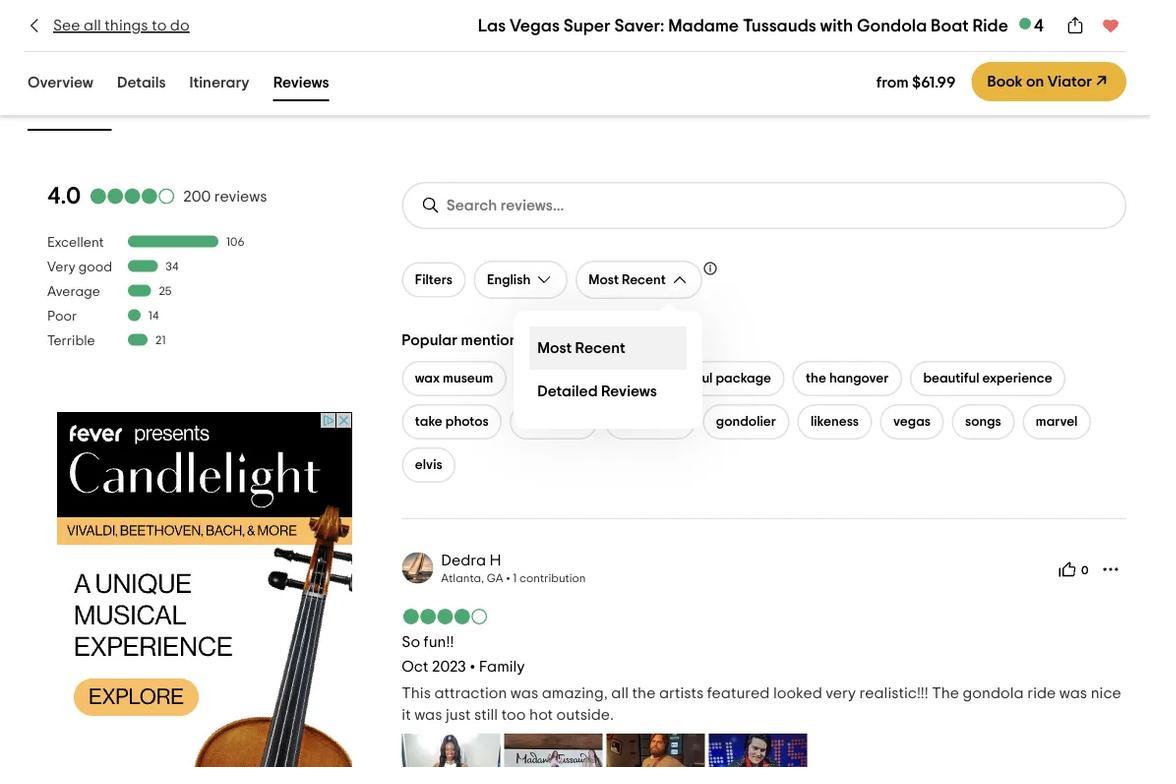 Task type: locate. For each thing, give the bounding box(es) containing it.
venetian
[[528, 372, 582, 386]]

4 see full review image image from the left
[[709, 734, 807, 767]]

0 vertical spatial recent
[[622, 273, 666, 287]]

4.0 of 5 bubbles image left 200
[[89, 188, 175, 204]]

songs
[[965, 415, 1001, 429]]

1 vertical spatial all
[[611, 686, 629, 702]]

detailed
[[537, 384, 598, 400]]

beautiful experience
[[923, 372, 1052, 386]]

very
[[826, 686, 856, 702]]

0 horizontal spatial reviews
[[28, 95, 112, 119]]

lots
[[523, 415, 545, 429]]

vegas button
[[880, 404, 944, 440]]

1 vertical spatial most
[[537, 340, 572, 356]]

0 vertical spatial the
[[806, 372, 826, 386]]

reviews up bucket
[[601, 384, 657, 400]]

amazing,
[[542, 686, 608, 702]]

1 vertical spatial 4.0 of 5 bubbles image
[[402, 609, 488, 625]]

14
[[148, 310, 159, 322]]

0 vertical spatial reviews
[[273, 74, 329, 90]]

most recent inside dropdown button
[[589, 273, 666, 287]]

see full review image image down "this attraction was amazing, all the artists featured looked very realistic!!! the gondola ride was nice it was just still too hot outside."
[[709, 734, 807, 767]]

see full review image image down artists
[[606, 734, 705, 767]]

hangover
[[829, 372, 889, 386]]

from $61.99
[[876, 74, 956, 90]]

tab list
[[0, 65, 357, 105], [0, 85, 1150, 135]]

1 vertical spatial the
[[632, 686, 656, 702]]

dedra h atlanta, ga 1 contribution
[[441, 553, 586, 585]]

4.0 of 5 bubbles image
[[89, 188, 175, 204], [402, 609, 488, 625]]

venetian hotel
[[528, 372, 616, 386]]

2 tab list from the top
[[0, 85, 1150, 135]]

wax museum button
[[402, 361, 507, 397]]

most recent
[[589, 273, 666, 287], [537, 340, 625, 356]]

reviews down the overview
[[28, 95, 112, 119]]

1 horizontal spatial 4.0 of 5 bubbles image
[[402, 609, 488, 625]]

saver:
[[614, 17, 665, 34]]

fun
[[564, 415, 584, 429]]

featured
[[707, 686, 770, 702]]

see
[[53, 18, 80, 33]]

bucket list
[[618, 415, 682, 429]]

photos
[[445, 415, 489, 429]]

recent
[[622, 273, 666, 287], [575, 340, 625, 356]]

25
[[159, 286, 172, 298]]

see full review image image down hot
[[504, 734, 602, 767]]

gondolier button
[[703, 404, 790, 440]]

too
[[501, 707, 526, 723]]

was
[[511, 686, 538, 702], [1060, 686, 1087, 702], [414, 707, 442, 723]]

take photos button
[[402, 404, 502, 440]]

songs button
[[952, 404, 1015, 440]]

was up too
[[511, 686, 538, 702]]

0 vertical spatial most
[[589, 273, 619, 287]]

vegas
[[510, 17, 560, 34]]

0 horizontal spatial most
[[537, 340, 572, 356]]

1 tab list from the top
[[0, 65, 357, 105]]

1 vertical spatial reviews
[[28, 95, 112, 119]]

106
[[226, 237, 245, 248]]

34
[[166, 261, 178, 273]]

with
[[820, 17, 853, 34]]

this
[[402, 686, 431, 702]]

list box
[[514, 311, 703, 429]]

attraction
[[434, 686, 507, 702]]

1 vertical spatial most recent
[[537, 340, 625, 356]]

was right it
[[414, 707, 442, 723]]

bucket
[[618, 415, 661, 429]]

2 see full review image image from the left
[[504, 734, 602, 767]]

wonderful package button
[[637, 361, 785, 397]]

outside.
[[556, 707, 614, 723]]

still
[[474, 707, 498, 723]]

from
[[876, 74, 909, 90]]

oct
[[402, 659, 428, 675]]

1 vertical spatial recent
[[575, 340, 625, 356]]

wonderful package
[[651, 372, 771, 386]]

filters
[[415, 273, 453, 287]]

recent inside list box
[[575, 340, 625, 356]]

lots of fun
[[523, 415, 584, 429]]

21
[[156, 335, 166, 347]]

popular
[[402, 332, 458, 348]]

most
[[589, 273, 619, 287], [537, 340, 572, 356]]

4
[[1034, 17, 1044, 34]]

hot
[[529, 707, 553, 723]]

2 horizontal spatial reviews
[[601, 384, 657, 400]]

all inside "this attraction was amazing, all the artists featured looked very realistic!!! the gondola ride was nice it was just still too hot outside."
[[611, 686, 629, 702]]

all up outside. at the bottom
[[611, 686, 629, 702]]

1 horizontal spatial reviews button
[[269, 69, 333, 101]]

the
[[806, 372, 826, 386], [632, 686, 656, 702]]

the left artists
[[632, 686, 656, 702]]

las
[[478, 17, 506, 34]]

see full review image image down just on the left bottom of page
[[402, 734, 500, 767]]

0 horizontal spatial all
[[84, 18, 101, 33]]

1 horizontal spatial was
[[511, 686, 538, 702]]

1 horizontal spatial most
[[589, 273, 619, 287]]

1 horizontal spatial reviews
[[273, 74, 329, 90]]

marvel
[[1036, 415, 1078, 429]]

things
[[105, 18, 148, 33]]

reviews button
[[269, 69, 333, 101], [24, 89, 116, 131]]

nice
[[1091, 686, 1121, 702]]

Search search field
[[447, 196, 611, 215]]

likeness
[[811, 415, 859, 429]]

0 horizontal spatial the
[[632, 686, 656, 702]]

the hangover
[[806, 372, 889, 386]]

tussauds
[[743, 17, 816, 34]]

1 horizontal spatial the
[[806, 372, 826, 386]]

it
[[402, 707, 411, 723]]

overview
[[28, 74, 93, 90]]

1 horizontal spatial all
[[611, 686, 629, 702]]

h
[[490, 553, 502, 568]]

all right see
[[84, 18, 101, 33]]

was right ride
[[1060, 686, 1087, 702]]

most recent inside list box
[[537, 340, 625, 356]]

ride
[[1027, 686, 1056, 702]]

reviews button left details
[[24, 89, 116, 131]]

recent inside dropdown button
[[622, 273, 666, 287]]

4.0 of 5 bubbles image up fun!!
[[402, 609, 488, 625]]

most up venetian
[[537, 340, 572, 356]]

reviews
[[273, 74, 329, 90], [28, 95, 112, 119], [601, 384, 657, 400]]

reviews for rightmost reviews button
[[273, 74, 329, 90]]

gondola
[[857, 17, 927, 34]]

overview button
[[24, 69, 97, 101]]

ga
[[487, 573, 503, 585]]

reviews right itinerary at the top left of page
[[273, 74, 329, 90]]

0 horizontal spatial was
[[414, 707, 442, 723]]

reviews button right itinerary button
[[269, 69, 333, 101]]

0 vertical spatial 4.0 of 5 bubbles image
[[89, 188, 175, 204]]

reviews for the leftmost reviews button
[[28, 95, 112, 119]]

hotel
[[585, 372, 616, 386]]

see all things to do
[[53, 18, 190, 33]]

take photos
[[415, 415, 489, 429]]

good
[[78, 260, 112, 274]]

most right english popup button
[[589, 273, 619, 287]]

contribution
[[520, 573, 586, 585]]

the left hangover
[[806, 372, 826, 386]]

book on viator
[[987, 74, 1092, 90]]

see full review image image
[[402, 734, 500, 767], [504, 734, 602, 767], [606, 734, 705, 767], [709, 734, 807, 767]]

1 see full review image image from the left
[[402, 734, 500, 767]]

filter reviews element
[[47, 234, 362, 357]]

0 vertical spatial all
[[84, 18, 101, 33]]

0 vertical spatial most recent
[[589, 273, 666, 287]]

dedra
[[441, 553, 486, 568]]



Task type: vqa. For each thing, say whether or not it's contained in the screenshot.
LITTLE
no



Task type: describe. For each thing, give the bounding box(es) containing it.
most recent button
[[575, 261, 703, 299]]

ride
[[973, 17, 1008, 34]]

family
[[479, 659, 525, 675]]

bucket list button
[[605, 404, 695, 440]]

0 horizontal spatial 4.0 of 5 bubbles image
[[89, 188, 175, 204]]

dedra h image
[[402, 553, 433, 584]]

open options menu image
[[1101, 560, 1121, 580]]

gondola
[[963, 686, 1024, 702]]

super
[[564, 17, 611, 34]]

book
[[987, 74, 1023, 90]]

remove from trip image
[[1101, 16, 1121, 35]]

on
[[1026, 74, 1044, 90]]

the inside "this attraction was amazing, all the artists featured looked very realistic!!! the gondola ride was nice it was just still too hot outside."
[[632, 686, 656, 702]]

200 reviews
[[183, 188, 267, 204]]

of
[[548, 415, 561, 429]]

advertisement region
[[57, 412, 352, 767]]

q&a
[[135, 95, 184, 119]]

recent for most recent dropdown button
[[622, 273, 666, 287]]

very good
[[47, 260, 112, 274]]

2 vertical spatial reviews
[[601, 384, 657, 400]]

experience
[[983, 372, 1052, 386]]

english
[[487, 273, 531, 287]]

fun!!
[[424, 634, 454, 650]]

boat
[[931, 17, 969, 34]]

filters button
[[402, 262, 466, 298]]

2 horizontal spatial was
[[1060, 686, 1087, 702]]

do
[[170, 18, 190, 33]]

dedra h link
[[441, 553, 502, 568]]

details button
[[113, 69, 170, 101]]

recent for list box containing most recent
[[575, 340, 625, 356]]

vegas
[[893, 415, 931, 429]]

museum
[[443, 372, 493, 386]]

elvis
[[415, 459, 443, 472]]

0 horizontal spatial reviews button
[[24, 89, 116, 131]]

artists
[[659, 686, 704, 702]]

marvel button
[[1023, 404, 1091, 440]]

most recent for most recent dropdown button
[[589, 273, 666, 287]]

list box containing most recent
[[514, 311, 703, 429]]

200
[[183, 188, 211, 204]]

$61.99
[[912, 74, 956, 90]]

excellent
[[47, 236, 104, 249]]

beautiful experience button
[[910, 361, 1066, 397]]

most recent for list box containing most recent
[[537, 340, 625, 356]]

wonderful
[[651, 372, 713, 386]]

the inside button
[[806, 372, 826, 386]]

so
[[402, 634, 420, 650]]

wax
[[415, 372, 440, 386]]

1
[[513, 573, 517, 585]]

tab list containing reviews
[[0, 85, 1150, 135]]

english button
[[474, 261, 568, 299]]

share image
[[1066, 16, 1085, 35]]

atlanta,
[[441, 573, 484, 585]]

very
[[47, 260, 75, 274]]

the hangover button
[[793, 361, 902, 397]]

likeness button
[[797, 404, 872, 440]]

popular mentions
[[402, 332, 525, 348]]

madame
[[668, 17, 739, 34]]

average
[[47, 285, 100, 299]]

reviews
[[214, 188, 267, 204]]

lots of fun button
[[510, 404, 597, 440]]

gondolier
[[716, 415, 776, 429]]

0 button
[[1052, 554, 1095, 585]]

see all things to do link
[[24, 15, 190, 36]]

2023
[[432, 659, 466, 675]]

elvis button
[[402, 448, 456, 483]]

0
[[1081, 565, 1089, 577]]

this attraction was amazing, all the artists featured looked very realistic!!! the gondola ride was nice it was just still too hot outside.
[[402, 686, 1121, 723]]

3 see full review image image from the left
[[606, 734, 705, 767]]

4.0
[[47, 185, 81, 208]]

most inside dropdown button
[[589, 273, 619, 287]]

venetian hotel button
[[514, 361, 630, 397]]

looked
[[773, 686, 822, 702]]

package
[[716, 372, 771, 386]]

tab list containing overview
[[0, 65, 357, 105]]

the
[[932, 686, 959, 702]]

beautiful
[[923, 372, 980, 386]]

q&a button
[[131, 89, 188, 131]]

itinerary
[[189, 74, 250, 90]]

las vegas super saver: madame tussauds with gondola boat ride
[[478, 17, 1008, 34]]

all inside see all things to do link
[[84, 18, 101, 33]]

poor
[[47, 309, 77, 323]]

book on viator link
[[972, 62, 1127, 101]]

details
[[117, 74, 166, 90]]

search image
[[421, 196, 441, 216]]



